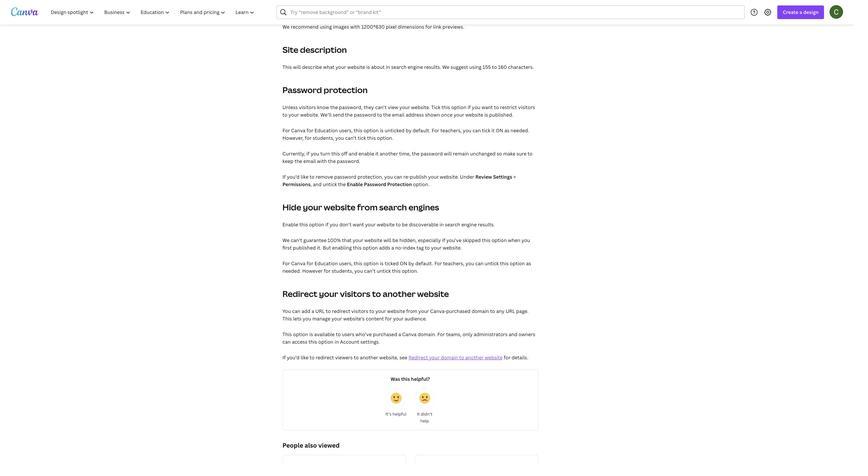 Task type: describe. For each thing, give the bounding box(es) containing it.
remove
[[316, 174, 333, 180]]

know
[[317, 104, 329, 111]]

you up redirect your visitors to another website
[[355, 268, 363, 274]]

it didn't help
[[417, 411, 433, 424]]

option left ticked
[[364, 260, 379, 267]]

a inside this option is available to users who've purchased a canva domain. for teams, only administrators and owners can access this option in account settings.
[[399, 331, 401, 338]]

your down unless at left
[[289, 112, 299, 118]]

was
[[391, 376, 400, 382]]

if up 100%
[[326, 221, 329, 228]]

to inside we can't guarantee 100% that your website will be hidden, especially if you've skipped this option when you first published it. but enabling this option adds a no-index tag to your website.
[[425, 245, 430, 251]]

that
[[342, 237, 352, 244]]

site
[[283, 44, 299, 55]]

unless visitors know the password, they can't view your website. tick this option if you want to restrict visitors to your website. we'll send the password to the email address shown once your website is published.
[[283, 104, 535, 118]]

the inside if you'd like to remove password protection, you can re-publish your website. under review settings > permissions , and untick the enable password protection option.
[[338, 181, 346, 188]]

users, for students,
[[339, 260, 353, 267]]

your down hide your website from search engines
[[365, 221, 376, 228]]

we'll
[[321, 112, 332, 118]]

this inside currently, if you turn this off and enable it another time, the password will remain unchanged so make sure to keep the email with the password.
[[332, 150, 340, 157]]

you've
[[447, 237, 462, 244]]

can inside 'you can add a url to redirect visitors to your website from your canva-purchased domain to any url page. this lets you manage your website's content for your audience.'
[[292, 308, 301, 315]]

0 horizontal spatial domain
[[441, 354, 458, 361]]

it.
[[317, 245, 322, 251]]

is inside for canva for education users, this option is ticked on by default. for teachers, you can untick this option as needed. however for students, you can't untick this option.
[[380, 260, 384, 267]]

with inside currently, if you turn this off and enable it another time, the password will remain unchanged so make sure to keep the email with the password.
[[317, 158, 327, 164]]

this for site
[[283, 64, 292, 70]]

people
[[283, 441, 303, 450]]

canva-
[[430, 308, 446, 315]]

for canva for education users, this option is unticked by default. for teachers, you can tick it on as needed. however, for students, you can't tick this option.
[[283, 127, 530, 141]]

option. inside for canva for education users, this option is ticked on by default. for teachers, you can untick this option as needed. however for students, you can't untick this option.
[[402, 268, 418, 274]]

1 vertical spatial untick
[[485, 260, 499, 267]]

Try "remove background" or "brand kit" search field
[[290, 6, 741, 19]]

dimensions
[[398, 24, 424, 30]]

0 vertical spatial password
[[283, 84, 322, 96]]

this up enable at the top
[[367, 135, 376, 141]]

can inside this option is available to users who've purchased a canva domain. for teams, only administrators and owners can access this option in account settings.
[[283, 339, 291, 345]]

🙂 image
[[391, 393, 402, 404]]

you up remain
[[463, 127, 472, 134]]

design
[[804, 9, 819, 15]]

when
[[508, 237, 521, 244]]

password protection
[[283, 84, 368, 96]]

you left don't
[[330, 221, 338, 228]]

can't inside the 'unless visitors know the password, they can't view your website. tick this option if you want to restrict visitors to your website. we'll send the password to the email address shown once your website is published.'
[[375, 104, 387, 111]]

content
[[366, 316, 384, 322]]

if you'd like to remove password protection, you can re-publish your website. under review settings > permissions , and untick the enable password protection option.
[[283, 174, 516, 188]]

once
[[441, 112, 453, 118]]

this will describe what your website is about in search engine results. we suggest using 155 to 160 characters.
[[283, 64, 534, 70]]

index
[[403, 245, 416, 251]]

teams,
[[446, 331, 462, 338]]

like for redirect
[[301, 354, 309, 361]]

0 horizontal spatial redirect
[[283, 288, 318, 300]]

enable
[[359, 150, 374, 157]]

if you'd like to redirect viewers to another website, see redirect your domain to another website for details.
[[283, 354, 529, 361]]

link
[[434, 24, 442, 30]]

your down domain. at the bottom of the page
[[429, 354, 440, 361]]

you inside we can't guarantee 100% that your website will be hidden, especially if you've skipped this option when you first published it. but enabling this option adds a no-index tag to your website.
[[522, 237, 530, 244]]

>
[[514, 174, 516, 180]]

first
[[283, 245, 292, 251]]

unticked
[[385, 127, 405, 134]]

your right that
[[353, 237, 363, 244]]

160
[[498, 64, 507, 70]]

protection
[[324, 84, 368, 96]]

canva for needed.
[[291, 260, 306, 267]]

website. up address
[[411, 104, 430, 111]]

default. inside for canva for education users, this option is unticked by default. for teachers, you can tick it on as needed. however, for students, you can't tick this option.
[[413, 127, 431, 134]]

this option is available to users who've purchased a canva domain. for teams, only administrators and owners can access this option in account settings.
[[283, 331, 536, 345]]

this down when at the bottom of page
[[500, 260, 509, 267]]

they
[[364, 104, 374, 111]]

needed. inside for canva for education users, this option is ticked on by default. for teachers, you can untick this option as needed. however for students, you can't untick this option.
[[283, 268, 301, 274]]

another down only
[[466, 354, 484, 361]]

untick inside if you'd like to remove password protection, you can re-publish your website. under review settings > permissions , and untick the enable password protection option.
[[323, 181, 337, 188]]

will inside currently, if you turn this off and enable it another time, the password will remain unchanged so make sure to keep the email with the password.
[[444, 150, 452, 157]]

option. inside if you'd like to remove password protection, you can re-publish your website. under review settings > permissions , and untick the enable password protection option.
[[413, 181, 430, 188]]

another down settings.
[[360, 354, 378, 361]]

2 url from the left
[[506, 308, 515, 315]]

manage
[[313, 316, 331, 322]]

settings.
[[361, 339, 380, 345]]

describe
[[302, 64, 322, 70]]

this right enabling
[[353, 245, 362, 251]]

protection,
[[358, 174, 383, 180]]

0 horizontal spatial using
[[320, 24, 332, 30]]

we can't guarantee 100% that your website will be hidden, especially if you've skipped this option when you first published it. but enabling this option adds a no-index tag to your website.
[[283, 237, 530, 251]]

as inside for canva for education users, this option is unticked by default. for teachers, you can tick it on as needed. however, for students, you can't tick this option.
[[505, 127, 510, 134]]

create a design button
[[778, 5, 825, 19]]

1 horizontal spatial results.
[[478, 221, 495, 228]]

available
[[314, 331, 335, 338]]

but
[[323, 245, 331, 251]]

a inside we can't guarantee 100% that your website will be hidden, especially if you've skipped this option when you first published it. but enabling this option adds a no-index tag to your website.
[[392, 245, 394, 251]]

if inside currently, if you turn this off and enable it another time, the password will remain unchanged so make sure to keep the email with the password.
[[307, 150, 310, 157]]

this up guarantee
[[300, 221, 308, 228]]

skipped
[[463, 237, 481, 244]]

recommend
[[291, 24, 319, 30]]

this right the was
[[401, 376, 410, 382]]

155
[[483, 64, 491, 70]]

previews.
[[443, 24, 465, 30]]

for inside this option is available to users who've purchased a canva domain. for teams, only administrators and owners can access this option in account settings.
[[438, 331, 445, 338]]

settings
[[493, 174, 513, 180]]

for canva for education users, this option is ticked on by default. for teachers, you can untick this option as needed. however for students, you can't untick this option.
[[283, 260, 531, 274]]

helpful?
[[411, 376, 430, 382]]

your left the audience.
[[393, 316, 404, 322]]

you
[[283, 308, 291, 315]]

access
[[292, 339, 308, 345]]

😔 image
[[419, 393, 430, 404]]

0 vertical spatial in
[[386, 64, 390, 70]]

your right manage
[[332, 316, 342, 322]]

to inside this option is available to users who've purchased a canva domain. for teams, only administrators and owners can access this option in account settings.
[[336, 331, 341, 338]]

teachers, inside for canva for education users, this option is unticked by default. for teachers, you can tick it on as needed. however, for students, you can't tick this option.
[[441, 127, 462, 134]]

this inside the 'unless visitors know the password, they can't view your website. tick this option if you want to restrict visitors to your website. we'll send the password to the email address shown once your website is published.'
[[442, 104, 450, 111]]

option. inside for canva for education users, this option is unticked by default. for teachers, you can tick it on as needed. however, for students, you can't tick this option.
[[377, 135, 394, 141]]

audience.
[[405, 316, 427, 322]]

purchased inside 'you can add a url to redirect visitors to your website from your canva-purchased domain to any url page. this lets you manage your website's content for your audience.'
[[446, 308, 471, 315]]

you inside currently, if you turn this off and enable it another time, the password will remain unchanged so make sure to keep the email with the password.
[[311, 150, 319, 157]]

password,
[[339, 104, 363, 111]]

0 horizontal spatial tick
[[358, 135, 366, 141]]

hide your website from search engines
[[283, 202, 439, 213]]

option left adds
[[363, 245, 378, 251]]

option up guarantee
[[309, 221, 324, 228]]

don't
[[340, 221, 352, 228]]

this down ticked
[[392, 268, 401, 274]]

email inside currently, if you turn this off and enable it another time, the password will remain unchanged so make sure to keep the email with the password.
[[304, 158, 316, 164]]

another up 'you can add a url to redirect visitors to your website from your canva-purchased domain to any url page. this lets you manage your website's content for your audience.'
[[383, 288, 416, 300]]

teachers, inside for canva for education users, this option is ticked on by default. for teachers, you can untick this option as needed. however for students, you can't untick this option.
[[443, 260, 465, 267]]

published.
[[490, 112, 514, 118]]

option inside for canva for education users, this option is unticked by default. for teachers, you can tick it on as needed. however, for students, you can't tick this option.
[[364, 127, 379, 134]]

redirect your visitors to another website
[[283, 288, 449, 300]]

canva for however,
[[291, 127, 306, 134]]

only
[[463, 331, 473, 338]]

1200*630
[[362, 24, 385, 30]]

0 horizontal spatial results.
[[424, 64, 441, 70]]

the down turn
[[328, 158, 336, 164]]

was this helpful?
[[391, 376, 430, 382]]

from inside 'you can add a url to redirect visitors to your website from your canva-purchased domain to any url page. this lets you manage your website's content for your audience.'
[[406, 308, 418, 315]]

to inside currently, if you turn this off and enable it another time, the password will remain unchanged so make sure to keep the email with the password.
[[528, 150, 533, 157]]

your right once
[[454, 112, 464, 118]]

review
[[476, 174, 492, 180]]

1 vertical spatial search
[[379, 202, 407, 213]]

we for we can't guarantee 100% that your website will be hidden, especially if you've skipped this option when you first published it. but enabling this option adds a no-index tag to your website.
[[283, 237, 290, 244]]

password.
[[337, 158, 361, 164]]

the down currently,
[[295, 158, 302, 164]]

turn
[[321, 150, 330, 157]]

in inside this option is available to users who've purchased a canva domain. for teams, only administrators and owners can access this option in account settings.
[[335, 339, 339, 345]]

this up redirect your visitors to another website
[[354, 260, 363, 267]]

the down view at the top of page
[[383, 112, 391, 118]]

for up the however,
[[283, 127, 290, 134]]

1 horizontal spatial using
[[470, 64, 482, 70]]

0 horizontal spatial will
[[293, 64, 301, 70]]

currently,
[[283, 150, 305, 157]]

students, inside for canva for education users, this option is unticked by default. for teachers, you can tick it on as needed. however, for students, you can't tick this option.
[[313, 135, 334, 141]]

you inside if you'd like to remove password protection, you can re-publish your website. under review settings > permissions , and untick the enable password protection option.
[[385, 174, 393, 180]]

for down shown
[[432, 127, 440, 134]]

however,
[[283, 135, 304, 141]]

especially
[[418, 237, 441, 244]]

any
[[497, 308, 505, 315]]

keep
[[283, 158, 294, 164]]

,
[[311, 181, 312, 188]]

details.
[[512, 354, 529, 361]]

want inside the 'unless visitors know the password, they can't view your website. tick this option if you want to restrict visitors to your website. we'll send the password to the email address shown once your website is published.'
[[482, 104, 493, 111]]

is inside for canva for education users, this option is unticked by default. for teachers, you can tick it on as needed. however, for students, you can't tick this option.
[[380, 127, 384, 134]]

0 vertical spatial from
[[357, 202, 378, 213]]

canva inside this option is available to users who've purchased a canva domain. for teams, only administrators and owners can access this option in account settings.
[[402, 331, 417, 338]]

restrict
[[500, 104, 517, 111]]

it inside for canva for education users, this option is unticked by default. for teachers, you can tick it on as needed. however, for students, you can't tick this option.
[[492, 127, 495, 134]]

who've
[[356, 331, 372, 338]]

and inside if you'd like to remove password protection, you can re-publish your website. under review settings > permissions , and untick the enable password protection option.
[[313, 181, 322, 188]]

the right time,
[[412, 150, 420, 157]]

is left about
[[367, 64, 370, 70]]

your right what at the left of page
[[336, 64, 346, 70]]

website. inside we can't guarantee 100% that your website will be hidden, especially if you've skipped this option when you first published it. but enabling this option adds a no-index tag to your website.
[[443, 245, 462, 251]]

if for if you'd like to redirect viewers to another website, see redirect your domain to another website for details.
[[283, 354, 286, 361]]

administrators
[[474, 331, 508, 338]]

password inside if you'd like to remove password protection, you can re-publish your website. under review settings > permissions , and untick the enable password protection option.
[[334, 174, 357, 180]]

unchanged
[[470, 150, 496, 157]]

address
[[406, 112, 424, 118]]

protection
[[387, 181, 412, 188]]

no-
[[395, 245, 403, 251]]

website inside we can't guarantee 100% that your website will be hidden, especially if you've skipped this option when you first published it. but enabling this option adds a no-index tag to your website.
[[365, 237, 383, 244]]

is inside this option is available to users who've purchased a canva domain. for teams, only administrators and owners can access this option in account settings.
[[310, 331, 313, 338]]

your up the audience.
[[419, 308, 429, 315]]

your inside if you'd like to remove password protection, you can re-publish your website. under review settings > permissions , and untick the enable password protection option.
[[428, 174, 439, 180]]

enable inside if you'd like to remove password protection, you can re-publish your website. under review settings > permissions , and untick the enable password protection option.
[[347, 181, 363, 188]]

website inside the 'unless visitors know the password, they can't view your website. tick this option if you want to restrict visitors to your website. we'll send the password to the email address shown once your website is published.'
[[466, 112, 484, 118]]

ticked
[[385, 260, 399, 267]]

see
[[400, 354, 408, 361]]

we for we recommend using images with 1200*630 pixel dimensions for link previews.
[[283, 24, 290, 30]]

1 horizontal spatial untick
[[377, 268, 391, 274]]

images
[[333, 24, 349, 30]]

website. down know
[[300, 112, 319, 118]]

the up send
[[330, 104, 338, 111]]

can inside if you'd like to remove password protection, you can re-publish your website. under review settings > permissions , and untick the enable password protection option.
[[394, 174, 403, 180]]

0 horizontal spatial engine
[[408, 64, 423, 70]]

your right hide
[[303, 202, 322, 213]]

0 vertical spatial search
[[391, 64, 407, 70]]

option down available
[[318, 339, 334, 345]]

2 horizontal spatial in
[[440, 221, 444, 228]]



Task type: vqa. For each thing, say whether or not it's contained in the screenshot.
the topmost Team 1 "element"
no



Task type: locate. For each thing, give the bounding box(es) containing it.
another left time,
[[380, 150, 398, 157]]

this right skipped
[[482, 237, 491, 244]]

website
[[347, 64, 365, 70], [466, 112, 484, 118], [324, 202, 356, 213], [377, 221, 395, 228], [365, 237, 383, 244], [418, 288, 449, 300], [387, 308, 405, 315], [485, 354, 503, 361]]

1 vertical spatial redirect
[[316, 354, 334, 361]]

canva inside for canva for education users, this option is ticked on by default. for teachers, you can untick this option as needed. however for students, you can't untick this option.
[[291, 260, 306, 267]]

0 horizontal spatial be
[[393, 237, 398, 244]]

0 vertical spatial canva
[[291, 127, 306, 134]]

1 vertical spatial like
[[301, 354, 309, 361]]

education for for
[[315, 260, 338, 267]]

1 vertical spatial engine
[[462, 221, 477, 228]]

0 vertical spatial using
[[320, 24, 332, 30]]

like for remove
[[301, 174, 309, 180]]

0 vertical spatial it
[[492, 127, 495, 134]]

by down index
[[409, 260, 414, 267]]

1 vertical spatial redirect
[[409, 354, 428, 361]]

currently, if you turn this off and enable it another time, the password will remain unchanged so make sure to keep the email with the password.
[[283, 150, 533, 164]]

add
[[302, 308, 311, 315]]

0 vertical spatial will
[[293, 64, 301, 70]]

needed. inside for canva for education users, this option is unticked by default. for teachers, you can tick it on as needed. however, for students, you can't tick this option.
[[511, 127, 530, 134]]

if inside if you'd like to remove password protection, you can re-publish your website. under review settings > permissions , and untick the enable password protection option.
[[283, 174, 286, 180]]

0 vertical spatial on
[[496, 127, 504, 134]]

we inside we can't guarantee 100% that your website will be hidden, especially if you've skipped this option when you first published it. but enabling this option adds a no-index tag to your website.
[[283, 237, 290, 244]]

teachers, down you've
[[443, 260, 465, 267]]

0 vertical spatial engine
[[408, 64, 423, 70]]

2 like from the top
[[301, 354, 309, 361]]

users
[[342, 331, 355, 338]]

1 vertical spatial results.
[[478, 221, 495, 228]]

the down password.
[[338, 181, 346, 188]]

this inside this option is available to users who've purchased a canva domain. for teams, only administrators and owners can access this option in account settings.
[[309, 339, 317, 345]]

it right enable at the top
[[376, 150, 379, 157]]

1 vertical spatial default.
[[416, 260, 434, 267]]

1 vertical spatial students,
[[332, 268, 353, 274]]

unless
[[283, 104, 298, 111]]

1 horizontal spatial as
[[526, 260, 531, 267]]

redirect
[[283, 288, 318, 300], [409, 354, 428, 361]]

off
[[341, 150, 348, 157]]

1 vertical spatial from
[[406, 308, 418, 315]]

is left available
[[310, 331, 313, 338]]

from
[[357, 202, 378, 213], [406, 308, 418, 315]]

this inside this option is available to users who've purchased a canva domain. for teams, only administrators and owners can access this option in account settings.
[[283, 331, 292, 338]]

1 horizontal spatial purchased
[[446, 308, 471, 315]]

website. left under
[[440, 174, 459, 180]]

a inside dropdown button
[[800, 9, 803, 15]]

0 horizontal spatial needed.
[[283, 268, 301, 274]]

for down especially
[[435, 260, 442, 267]]

can't up redirect your visitors to another website
[[364, 268, 376, 274]]

you
[[472, 104, 481, 111], [463, 127, 472, 134], [336, 135, 344, 141], [311, 150, 319, 157], [385, 174, 393, 180], [330, 221, 338, 228], [522, 237, 530, 244], [466, 260, 474, 267], [355, 268, 363, 274], [303, 316, 311, 322]]

0 vertical spatial untick
[[323, 181, 337, 188]]

option inside the 'unless visitors know the password, they can't view your website. tick this option if you want to restrict visitors to your website. we'll send the password to the email address shown once your website is published.'
[[452, 104, 467, 111]]

visitors
[[299, 104, 316, 111], [518, 104, 535, 111], [340, 288, 371, 300], [352, 308, 368, 315]]

purchased inside this option is available to users who've purchased a canva domain. for teams, only administrators and owners can access this option in account settings.
[[373, 331, 397, 338]]

url up manage
[[316, 308, 325, 315]]

publish
[[410, 174, 427, 180]]

can left access
[[283, 339, 291, 345]]

0 horizontal spatial on
[[400, 260, 407, 267]]

0 vertical spatial with
[[350, 24, 360, 30]]

students, down enabling
[[332, 268, 353, 274]]

2 you'd from the top
[[287, 354, 300, 361]]

1 vertical spatial as
[[526, 260, 531, 267]]

education
[[315, 127, 338, 134], [315, 260, 338, 267]]

users, down send
[[339, 127, 353, 134]]

1 horizontal spatial password
[[364, 181, 386, 188]]

guarantee
[[304, 237, 327, 244]]

password down protection,
[[364, 181, 386, 188]]

users, inside for canva for education users, this option is ticked on by default. for teachers, you can untick this option as needed. however for students, you can't untick this option.
[[339, 260, 353, 267]]

if right tick
[[468, 104, 471, 111]]

another inside currently, if you turn this off and enable it another time, the password will remain unchanged so make sure to keep the email with the password.
[[380, 150, 398, 157]]

on
[[496, 127, 504, 134], [400, 260, 407, 267]]

on inside for canva for education users, this option is unticked by default. for teachers, you can tick it on as needed. however, for students, you can't tick this option.
[[496, 127, 504, 134]]

education inside for canva for education users, this option is ticked on by default. for teachers, you can untick this option as needed. however for students, you can't untick this option.
[[315, 260, 338, 267]]

1 horizontal spatial redirect
[[409, 354, 428, 361]]

users, inside for canva for education users, this option is unticked by default. for teachers, you can tick it on as needed. however, for students, you can't tick this option.
[[339, 127, 353, 134]]

url
[[316, 308, 325, 315], [506, 308, 515, 315]]

re-
[[404, 174, 410, 180]]

1 vertical spatial email
[[304, 158, 316, 164]]

we recommend using images with 1200*630 pixel dimensions for link previews.
[[283, 24, 465, 30]]

1 vertical spatial we
[[443, 64, 450, 70]]

1 horizontal spatial from
[[406, 308, 418, 315]]

characters.
[[508, 64, 534, 70]]

domain inside 'you can add a url to redirect visitors to your website from your canva-purchased domain to any url page. this lets you manage your website's content for your audience.'
[[472, 308, 489, 315]]

website. down you've
[[443, 245, 462, 251]]

option down when at the bottom of page
[[510, 260, 525, 267]]

you can add a url to redirect visitors to your website from your canva-purchased domain to any url page. this lets you manage your website's content for your audience.
[[283, 308, 529, 322]]

2 horizontal spatial will
[[444, 150, 452, 157]]

in right discoverable
[[440, 221, 444, 228]]

1 vertical spatial this
[[283, 316, 292, 322]]

is inside the 'unless visitors know the password, they can't view your website. tick this option if you want to restrict visitors to your website. we'll send the password to the email address shown once your website is published.'
[[485, 112, 488, 118]]

results. left suggest
[[424, 64, 441, 70]]

2 vertical spatial this
[[283, 331, 292, 338]]

remain
[[453, 150, 469, 157]]

1 if from the top
[[283, 174, 286, 180]]

2 vertical spatial untick
[[377, 268, 391, 274]]

for down first
[[283, 260, 290, 267]]

create a design
[[783, 9, 819, 15]]

description
[[300, 44, 347, 55]]

like up permissions
[[301, 174, 309, 180]]

1 vertical spatial it
[[376, 150, 379, 157]]

2 vertical spatial we
[[283, 237, 290, 244]]

like inside if you'd like to remove password protection, you can re-publish your website. under review settings > permissions , and untick the enable password protection option.
[[301, 174, 309, 180]]

1 vertical spatial needed.
[[283, 268, 301, 274]]

0 vertical spatial education
[[315, 127, 338, 134]]

search up enable this option if you don't want your website to be discoverable in search engine results.
[[379, 202, 407, 213]]

this for you
[[283, 331, 292, 338]]

sure
[[517, 150, 527, 157]]

be inside we can't guarantee 100% that your website will be hidden, especially if you've skipped this option when you first published it. but enabling this option adds a no-index tag to your website.
[[393, 237, 398, 244]]

1 vertical spatial if
[[283, 354, 286, 361]]

be up no-
[[393, 237, 398, 244]]

option
[[452, 104, 467, 111], [364, 127, 379, 134], [309, 221, 324, 228], [492, 237, 507, 244], [363, 245, 378, 251], [364, 260, 379, 267], [510, 260, 525, 267], [293, 331, 308, 338], [318, 339, 334, 345]]

students, inside for canva for education users, this option is ticked on by default. for teachers, you can untick this option as needed. however for students, you can't untick this option.
[[332, 268, 353, 274]]

you down skipped
[[466, 260, 474, 267]]

discoverable
[[409, 221, 439, 228]]

by inside for canva for education users, this option is unticked by default. for teachers, you can tick it on as needed. however, for students, you can't tick this option.
[[406, 127, 412, 134]]

1 horizontal spatial domain
[[472, 308, 489, 315]]

1 vertical spatial enable
[[283, 221, 298, 228]]

1 vertical spatial tick
[[358, 135, 366, 141]]

can up lets
[[292, 308, 301, 315]]

0 vertical spatial and
[[349, 150, 358, 157]]

you'd inside if you'd like to remove password protection, you can re-publish your website. under review settings > permissions , and untick the enable password protection option.
[[287, 174, 300, 180]]

you'd for if you'd like to remove password protection, you can re-publish your website. under review settings > permissions , and untick the enable password protection option.
[[287, 174, 300, 180]]

shown
[[425, 112, 440, 118]]

in left account
[[335, 339, 339, 345]]

1 vertical spatial password
[[364, 181, 386, 188]]

0 horizontal spatial untick
[[323, 181, 337, 188]]

education inside for canva for education users, this option is unticked by default. for teachers, you can tick it on as needed. however, for students, you can't tick this option.
[[315, 127, 338, 134]]

permissions
[[283, 181, 311, 188]]

for inside 'you can add a url to redirect visitors to your website from your canva-purchased domain to any url page. this lets you manage your website's content for your audience.'
[[385, 316, 392, 322]]

can up protection
[[394, 174, 403, 180]]

1 vertical spatial using
[[470, 64, 482, 70]]

so
[[497, 150, 502, 157]]

with down turn
[[317, 158, 327, 164]]

is left published.
[[485, 112, 488, 118]]

purchased
[[446, 308, 471, 315], [373, 331, 397, 338]]

and right off
[[349, 150, 358, 157]]

can up unchanged
[[473, 127, 481, 134]]

website's
[[343, 316, 365, 322]]

0 horizontal spatial and
[[313, 181, 322, 188]]

on inside for canva for education users, this option is ticked on by default. for teachers, you can untick this option as needed. however for students, you can't untick this option.
[[400, 260, 407, 267]]

1 vertical spatial you'd
[[287, 354, 300, 361]]

0 horizontal spatial want
[[353, 221, 364, 228]]

1 this from the top
[[283, 64, 292, 70]]

teachers, down once
[[441, 127, 462, 134]]

0 vertical spatial students,
[[313, 135, 334, 141]]

1 users, from the top
[[339, 127, 353, 134]]

you inside the 'unless visitors know the password, they can't view your website. tick this option if you want to restrict visitors to your website. we'll send the password to the email address shown once your website is published.'
[[472, 104, 481, 111]]

0 horizontal spatial url
[[316, 308, 325, 315]]

viewed
[[319, 441, 340, 450]]

however
[[302, 268, 323, 274]]

can down skipped
[[476, 260, 484, 267]]

helpful
[[393, 411, 407, 417]]

can't up off
[[345, 135, 357, 141]]

can inside for canva for education users, this option is ticked on by default. for teachers, you can untick this option as needed. however for students, you can't untick this option.
[[476, 260, 484, 267]]

will
[[293, 64, 301, 70], [444, 150, 452, 157], [384, 237, 391, 244]]

will left remain
[[444, 150, 452, 157]]

this left off
[[332, 150, 340, 157]]

enable down hide
[[283, 221, 298, 228]]

purchased up teams,
[[446, 308, 471, 315]]

as inside for canva for education users, this option is ticked on by default. for teachers, you can untick this option as needed. however for students, you can't untick this option.
[[526, 260, 531, 267]]

can't inside for canva for education users, this option is ticked on by default. for teachers, you can untick this option as needed. however for students, you can't untick this option.
[[364, 268, 376, 274]]

1 vertical spatial with
[[317, 158, 327, 164]]

your down especially
[[431, 245, 442, 251]]

we left suggest
[[443, 64, 450, 70]]

1 vertical spatial will
[[444, 150, 452, 157]]

redirect right see
[[409, 354, 428, 361]]

if for if you'd like to remove password protection, you can re-publish your website. under review settings > permissions , and untick the enable password protection option.
[[283, 174, 286, 180]]

top level navigation element
[[46, 5, 260, 19]]

1 vertical spatial domain
[[441, 354, 458, 361]]

2 vertical spatial canva
[[402, 331, 417, 338]]

page.
[[517, 308, 529, 315]]

redirect inside 'you can add a url to redirect visitors to your website from your canva-purchased domain to any url page. this lets you manage your website's content for your audience.'
[[332, 308, 350, 315]]

for left teams,
[[438, 331, 445, 338]]

will inside we can't guarantee 100% that your website will be hidden, especially if you've skipped this option when you first published it. but enabling this option adds a no-index tag to your website.
[[384, 237, 391, 244]]

2 horizontal spatial untick
[[485, 260, 499, 267]]

2 vertical spatial search
[[445, 221, 461, 228]]

this inside 'you can add a url to redirect visitors to your website from your canva-purchased domain to any url page. this lets you manage your website's content for your audience.'
[[283, 316, 292, 322]]

you inside 'you can add a url to redirect visitors to your website from your canva-purchased domain to any url page. this lets you manage your website's content for your audience.'
[[303, 316, 311, 322]]

to
[[492, 64, 497, 70], [494, 104, 499, 111], [283, 112, 288, 118], [377, 112, 382, 118], [528, 150, 533, 157], [310, 174, 315, 180], [396, 221, 401, 228], [425, 245, 430, 251], [372, 288, 381, 300], [326, 308, 331, 315], [370, 308, 375, 315], [490, 308, 495, 315], [336, 331, 341, 338], [310, 354, 315, 361], [354, 354, 359, 361], [460, 354, 464, 361]]

this
[[442, 104, 450, 111], [354, 127, 363, 134], [367, 135, 376, 141], [332, 150, 340, 157], [300, 221, 308, 228], [482, 237, 491, 244], [353, 245, 362, 251], [354, 260, 363, 267], [500, 260, 509, 267], [392, 268, 401, 274], [309, 339, 317, 345], [401, 376, 410, 382]]

canva up however
[[291, 260, 306, 267]]

you left turn
[[311, 150, 319, 157]]

1 horizontal spatial on
[[496, 127, 504, 134]]

2 vertical spatial option.
[[402, 268, 418, 274]]

enable down protection,
[[347, 181, 363, 188]]

website. inside if you'd like to remove password protection, you can re-publish your website. under review settings > permissions , and untick the enable password protection option.
[[440, 174, 459, 180]]

on right ticked
[[400, 260, 407, 267]]

email inside the 'unless visitors know the password, they can't view your website. tick this option if you want to restrict visitors to your website. we'll send the password to the email address shown once your website is published.'
[[392, 112, 405, 118]]

2 if from the top
[[283, 354, 286, 361]]

hidden,
[[400, 237, 417, 244]]

option. down 'unticked'
[[377, 135, 394, 141]]

1 education from the top
[[315, 127, 338, 134]]

default. down address
[[413, 127, 431, 134]]

1 vertical spatial be
[[393, 237, 398, 244]]

tag
[[417, 245, 424, 251]]

you'd down access
[[287, 354, 300, 361]]

on down published.
[[496, 127, 504, 134]]

users, for you
[[339, 127, 353, 134]]

you down add
[[303, 316, 311, 322]]

2 vertical spatial and
[[509, 331, 518, 338]]

can't inside for canva for education users, this option is unticked by default. for teachers, you can tick it on as needed. however, for students, you can't tick this option.
[[345, 135, 357, 141]]

default.
[[413, 127, 431, 134], [416, 260, 434, 267]]

1 vertical spatial by
[[409, 260, 414, 267]]

visitors inside 'you can add a url to redirect visitors to your website from your canva-purchased domain to any url page. this lets you manage your website's content for your audience.'
[[352, 308, 368, 315]]

students, up turn
[[313, 135, 334, 141]]

password
[[283, 84, 322, 96], [364, 181, 386, 188]]

1 horizontal spatial in
[[386, 64, 390, 70]]

results. up skipped
[[478, 221, 495, 228]]

2 education from the top
[[315, 260, 338, 267]]

it inside currently, if you turn this off and enable it another time, the password will remain unchanged so make sure to keep the email with the password.
[[376, 150, 379, 157]]

can't inside we can't guarantee 100% that your website will be hidden, especially if you've skipped this option when you first published it. but enabling this option adds a no-index tag to your website.
[[291, 237, 302, 244]]

password up publish
[[421, 150, 443, 157]]

1 horizontal spatial be
[[402, 221, 408, 228]]

3 this from the top
[[283, 331, 292, 338]]

2 users, from the top
[[339, 260, 353, 267]]

adds
[[379, 245, 390, 251]]

if inside we can't guarantee 100% that your website will be hidden, especially if you've skipped this option when you first published it. but enabling this option adds a no-index tag to your website.
[[442, 237, 445, 244]]

if inside the 'unless visitors know the password, they can't view your website. tick this option if you want to restrict visitors to your website. we'll send the password to the email address shown once your website is published.'
[[468, 104, 471, 111]]

0 horizontal spatial purchased
[[373, 331, 397, 338]]

1 horizontal spatial engine
[[462, 221, 477, 228]]

by inside for canva for education users, this option is ticked on by default. for teachers, you can untick this option as needed. however for students, you can't untick this option.
[[409, 260, 414, 267]]

1 vertical spatial and
[[313, 181, 322, 188]]

make
[[504, 150, 516, 157]]

and inside currently, if you turn this off and enable it another time, the password will remain unchanged so make sure to keep the email with the password.
[[349, 150, 358, 157]]

if left you've
[[442, 237, 445, 244]]

another
[[380, 150, 398, 157], [383, 288, 416, 300], [360, 354, 378, 361], [466, 354, 484, 361]]

1 vertical spatial education
[[315, 260, 338, 267]]

and right ,
[[313, 181, 322, 188]]

password inside if you'd like to remove password protection, you can re-publish your website. under review settings > permissions , and untick the enable password protection option.
[[364, 181, 386, 188]]

with right "images" at the left of the page
[[350, 24, 360, 30]]

2 horizontal spatial and
[[509, 331, 518, 338]]

with
[[350, 24, 360, 30], [317, 158, 327, 164]]

0 vertical spatial we
[[283, 24, 290, 30]]

your up content
[[376, 308, 386, 315]]

your right view at the top of page
[[400, 104, 410, 111]]

2 vertical spatial in
[[335, 339, 339, 345]]

what
[[323, 64, 335, 70]]

canva
[[291, 127, 306, 134], [291, 260, 306, 267], [402, 331, 417, 338]]

1 vertical spatial want
[[353, 221, 364, 228]]

website inside 'you can add a url to redirect visitors to your website from your canva-purchased domain to any url page. this lets you manage your website's content for your audience.'
[[387, 308, 405, 315]]

1 url from the left
[[316, 308, 325, 315]]

option. down index
[[402, 268, 418, 274]]

the
[[330, 104, 338, 111], [345, 112, 353, 118], [383, 112, 391, 118], [412, 150, 420, 157], [295, 158, 302, 164], [328, 158, 336, 164], [338, 181, 346, 188]]

0 vertical spatial enable
[[347, 181, 363, 188]]

1 vertical spatial users,
[[339, 260, 353, 267]]

you'd for if you'd like to redirect viewers to another website, see redirect your domain to another website for details.
[[287, 354, 300, 361]]

100%
[[328, 237, 341, 244]]

create
[[783, 9, 799, 15]]

0 vertical spatial default.
[[413, 127, 431, 134]]

option down they
[[364, 127, 379, 134]]

can't right they
[[375, 104, 387, 111]]

1 vertical spatial on
[[400, 260, 407, 267]]

canva inside for canva for education users, this option is unticked by default. for teachers, you can tick it on as needed. however, for students, you can't tick this option.
[[291, 127, 306, 134]]

password inside currently, if you turn this off and enable it another time, the password will remain unchanged so make sure to keep the email with the password.
[[421, 150, 443, 157]]

christina overa image
[[830, 5, 844, 19]]

domain.
[[418, 331, 437, 338]]

1 you'd from the top
[[287, 174, 300, 180]]

default. inside for canva for education users, this option is ticked on by default. for teachers, you can untick this option as needed. however for students, you can't untick this option.
[[416, 260, 434, 267]]

can inside for canva for education users, this option is unticked by default. for teachers, you can tick it on as needed. however, for students, you can't tick this option.
[[473, 127, 481, 134]]

it
[[417, 411, 420, 417]]

1 horizontal spatial will
[[384, 237, 391, 244]]

0 vertical spatial by
[[406, 127, 412, 134]]

engines
[[409, 202, 439, 213]]

you left restrict
[[472, 104, 481, 111]]

email down view at the top of page
[[392, 112, 405, 118]]

option up access
[[293, 331, 308, 338]]

education for students,
[[315, 127, 338, 134]]

it's helpful
[[386, 411, 407, 417]]

option left when at the bottom of page
[[492, 237, 507, 244]]

0 horizontal spatial password
[[283, 84, 322, 96]]

1 horizontal spatial url
[[506, 308, 515, 315]]

search up you've
[[445, 221, 461, 228]]

enable this option if you don't want your website to be discoverable in search engine results.
[[283, 221, 495, 228]]

your up manage
[[319, 288, 338, 300]]

password down password.
[[334, 174, 357, 180]]

password inside the 'unless visitors know the password, they can't view your website. tick this option if you want to restrict visitors to your website. we'll send the password to the email address shown once your website is published.'
[[354, 112, 376, 118]]

by
[[406, 127, 412, 134], [409, 260, 414, 267]]

default. down tag
[[416, 260, 434, 267]]

1 like from the top
[[301, 174, 309, 180]]

and inside this option is available to users who've purchased a canva domain. for teams, only administrators and owners can access this option in account settings.
[[509, 331, 518, 338]]

you up off
[[336, 135, 344, 141]]

the down password,
[[345, 112, 353, 118]]

password
[[354, 112, 376, 118], [421, 150, 443, 157], [334, 174, 357, 180]]

0 vertical spatial purchased
[[446, 308, 471, 315]]

a
[[800, 9, 803, 15], [392, 245, 394, 251], [312, 308, 314, 315], [399, 331, 401, 338]]

0 horizontal spatial as
[[505, 127, 510, 134]]

if
[[283, 174, 286, 180], [283, 354, 286, 361]]

needed. left however
[[283, 268, 301, 274]]

0 horizontal spatial it
[[376, 150, 379, 157]]

redirect left viewers at the bottom left
[[316, 354, 334, 361]]

about
[[371, 64, 385, 70]]

enabling
[[332, 245, 352, 251]]

didn't
[[421, 411, 433, 417]]

is
[[367, 64, 370, 70], [485, 112, 488, 118], [380, 127, 384, 134], [380, 260, 384, 267], [310, 331, 313, 338]]

redirect up add
[[283, 288, 318, 300]]

want
[[482, 104, 493, 111], [353, 221, 364, 228]]

a right add
[[312, 308, 314, 315]]

option. down publish
[[413, 181, 430, 188]]

redirect your domain to another website link
[[409, 354, 503, 361]]

2 this from the top
[[283, 316, 292, 322]]

0 vertical spatial tick
[[482, 127, 491, 134]]

a inside 'you can add a url to redirect visitors to your website from your canva-purchased domain to any url page. this lets you manage your website's content for your audience.'
[[312, 308, 314, 315]]

1 vertical spatial password
[[421, 150, 443, 157]]

0 vertical spatial password
[[354, 112, 376, 118]]

1 horizontal spatial want
[[482, 104, 493, 111]]

1 horizontal spatial enable
[[347, 181, 363, 188]]

0 vertical spatial results.
[[424, 64, 441, 70]]

0 horizontal spatial from
[[357, 202, 378, 213]]

0 vertical spatial like
[[301, 174, 309, 180]]

1 vertical spatial teachers,
[[443, 260, 465, 267]]

users,
[[339, 127, 353, 134], [339, 260, 353, 267]]

password down they
[[354, 112, 376, 118]]

want right don't
[[353, 221, 364, 228]]

you'd up permissions
[[287, 174, 300, 180]]

to inside if you'd like to remove password protection, you can re-publish your website. under review settings > permissions , and untick the enable password protection option.
[[310, 174, 315, 180]]

a down 'you can add a url to redirect visitors to your website from your canva-purchased domain to any url page. this lets you manage your website's content for your audience.'
[[399, 331, 401, 338]]

this down password,
[[354, 127, 363, 134]]

your
[[336, 64, 346, 70], [400, 104, 410, 111], [289, 112, 299, 118], [454, 112, 464, 118], [428, 174, 439, 180], [303, 202, 322, 213], [365, 221, 376, 228], [353, 237, 363, 244], [431, 245, 442, 251], [319, 288, 338, 300], [376, 308, 386, 315], [419, 308, 429, 315], [332, 316, 342, 322], [393, 316, 404, 322], [429, 354, 440, 361]]

1 horizontal spatial with
[[350, 24, 360, 30]]

using
[[320, 24, 332, 30], [470, 64, 482, 70]]

viewers
[[335, 354, 353, 361]]

2 vertical spatial will
[[384, 237, 391, 244]]

people also viewed
[[283, 441, 340, 450]]

enable
[[347, 181, 363, 188], [283, 221, 298, 228]]

email down currently,
[[304, 158, 316, 164]]

domain down teams,
[[441, 354, 458, 361]]

tick
[[482, 127, 491, 134], [358, 135, 366, 141]]

1 horizontal spatial it
[[492, 127, 495, 134]]



